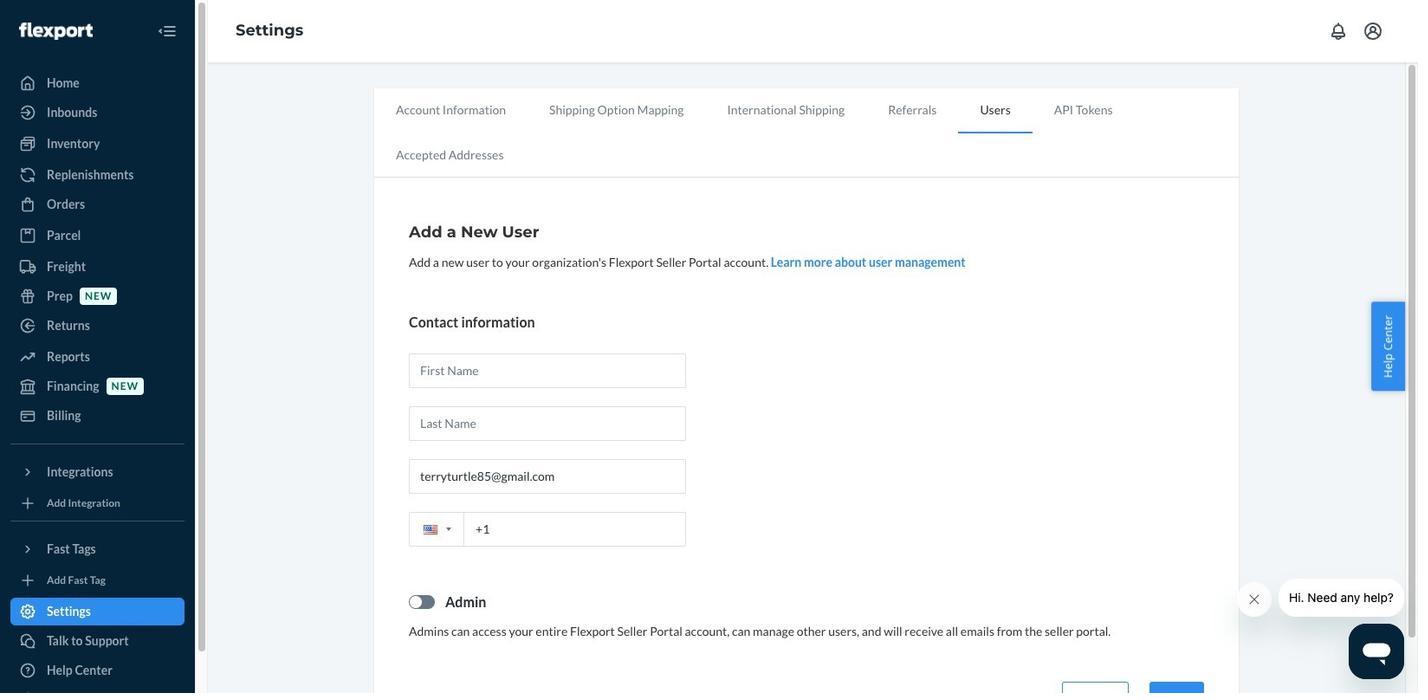 Task type: locate. For each thing, give the bounding box(es) containing it.
Last Name text field
[[409, 406, 686, 441]]

close navigation image
[[157, 21, 178, 42]]

Email text field
[[409, 459, 686, 494]]

tab list
[[374, 88, 1239, 178]]

united states: + 1 image
[[446, 528, 452, 532]]

1 (702) 123-4567 telephone field
[[409, 512, 686, 547]]

tab
[[374, 88, 528, 132], [528, 88, 706, 132], [706, 88, 867, 132], [867, 88, 959, 132], [959, 88, 1033, 133], [1033, 88, 1135, 132], [374, 133, 526, 177]]



Task type: describe. For each thing, give the bounding box(es) containing it.
flexport logo image
[[19, 22, 93, 40]]

open notifications image
[[1329, 21, 1349, 42]]

open account menu image
[[1363, 21, 1384, 42]]

First Name text field
[[409, 353, 686, 388]]



Task type: vqa. For each thing, say whether or not it's contained in the screenshot.
close IMAGE
no



